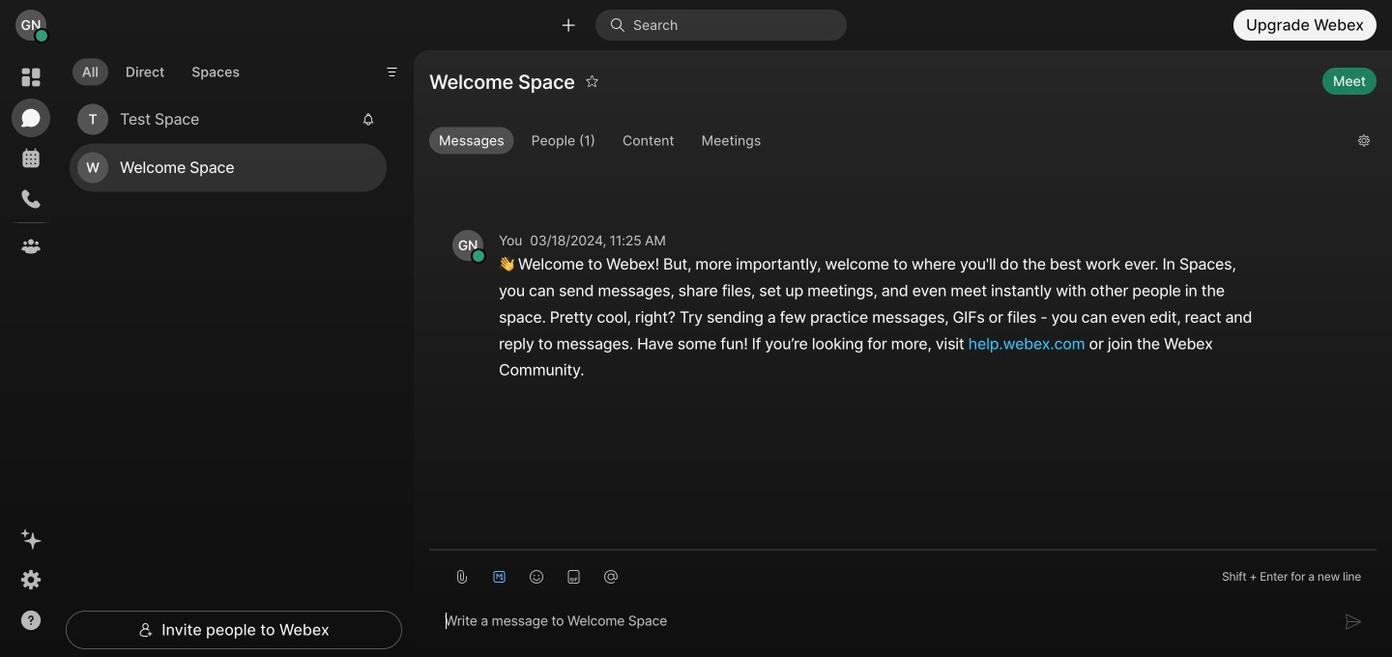 Task type: locate. For each thing, give the bounding box(es) containing it.
welcome space list item
[[70, 144, 387, 192]]

tab list
[[68, 47, 254, 91]]

group
[[429, 127, 1343, 159]]

test space, you will be notified of all new messages in this space list item
[[70, 95, 387, 144]]

navigation
[[0, 50, 62, 658]]

webex tab list
[[12, 58, 50, 266]]



Task type: vqa. For each thing, say whether or not it's contained in the screenshot.
General tab
no



Task type: describe. For each thing, give the bounding box(es) containing it.
you will be notified of all new messages in this space image
[[362, 113, 375, 126]]

message composer toolbar element
[[429, 551, 1377, 596]]



